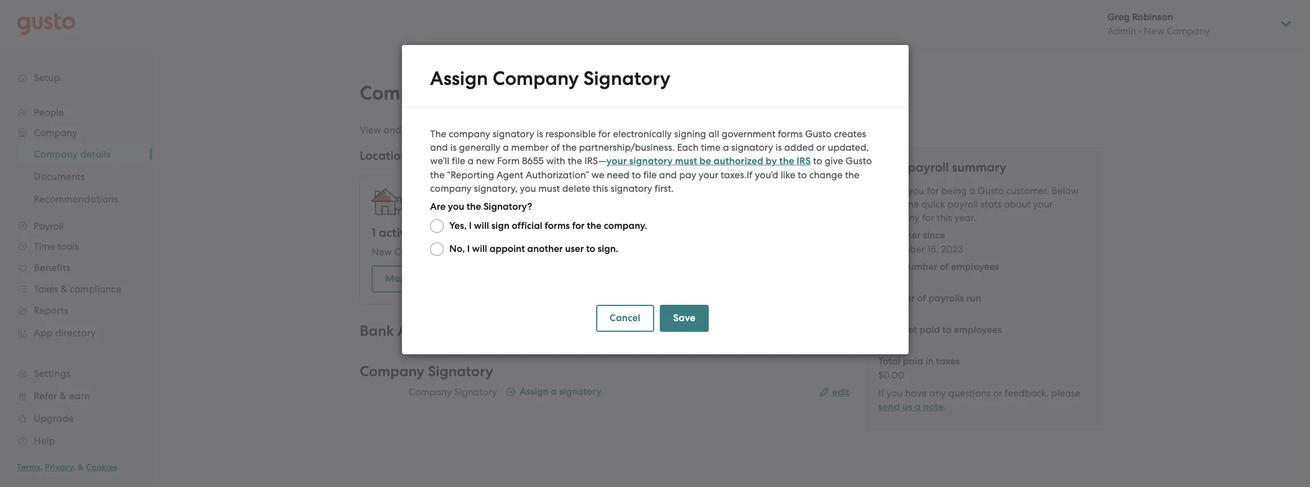 Task type: vqa. For each thing, say whether or not it's contained in the screenshot.
company
yes



Task type: describe. For each thing, give the bounding box(es) containing it.
i for yes,
[[469, 220, 472, 232]]

form
[[497, 155, 520, 167]]

signing
[[674, 128, 706, 140]]

0 horizontal spatial in
[[575, 247, 584, 258]]

1 vertical spatial signatory
[[428, 363, 493, 381]]

about
[[1005, 199, 1032, 210]]

the down "responsible"
[[562, 142, 577, 153]]

payroll inside thank you for being a gusto customer. below are some quick payroll stats about your company for this year.
[[948, 199, 979, 210]]

8655
[[522, 155, 544, 167]]

the right with
[[568, 155, 582, 167]]

bank
[[580, 124, 602, 136]]

has
[[440, 247, 456, 258]]

list containing customer since
[[879, 229, 1092, 382]]

0 vertical spatial active
[[379, 226, 413, 241]]

new
[[372, 247, 392, 258]]

your signatory must be authorized by the irs link
[[607, 155, 811, 167]]

terms , privacy , & cookies
[[17, 463, 117, 473]]

account menu element
[[1093, 0, 1294, 48]]

company inside if you'd like to change the company signatory, you must delete this signatory first.
[[430, 183, 472, 194]]

the inside if you'd like to change the company signatory, you must delete this signatory first.
[[845, 170, 860, 181]]

document containing assign
[[402, 45, 909, 355]]

customer.
[[1007, 185, 1050, 197]]

member
[[511, 142, 549, 153]]

signatory inside document
[[583, 67, 671, 90]]

connected
[[530, 124, 577, 136]]

this inside thank you for being a gusto customer. below are some quick payroll stats about your company for this year.
[[937, 212, 953, 224]]

yes, i will sign official forms for the company.
[[449, 220, 647, 232]]

file inside to give gusto the "reporting agent authorization" we need to file and pay your taxes.
[[643, 170, 657, 181]]

if for this
[[747, 170, 753, 181]]

0 vertical spatial employees
[[952, 261, 1000, 273]]

number
[[903, 261, 938, 273]]

home image
[[17, 13, 75, 35]]

company up no, i will appoint another user to sign. radio
[[416, 226, 468, 241]]

company inside thank you for being a gusto customer. below are some quick payroll stats about your company for this year.
[[879, 212, 920, 224]]

Yes, I will sign official forms for the company. radio
[[430, 220, 444, 233]]

you for are you the signatory?
[[448, 201, 464, 213]]

must inside if you'd like to change the company signatory, you must delete this signatory first.
[[538, 183, 560, 194]]

total for total net paid to employees
[[879, 324, 901, 336]]

you'd
[[755, 170, 778, 181]]

to give gusto the "reporting agent authorization" we need to file and pay your taxes.
[[430, 155, 872, 181]]

sign.
[[598, 243, 618, 255]]

for down quick
[[923, 212, 935, 224]]

you for thank you for being a gusto customer. below are some quick payroll stats about your company for this year.
[[909, 185, 925, 197]]

we'll
[[430, 155, 449, 167]]

generally
[[459, 142, 500, 153]]

partnership/business.
[[579, 142, 675, 153]]

number of payrolls run
[[879, 293, 982, 305]]

if for note
[[879, 388, 885, 399]]

be
[[700, 155, 711, 167]]

give
[[825, 155, 843, 167]]

.
[[944, 402, 947, 413]]

to right irs
[[813, 155, 822, 167]]

taxes.
[[721, 170, 747, 181]]

net
[[903, 324, 918, 336]]

irs
[[797, 155, 811, 167]]

thank
[[879, 185, 906, 197]]

paid inside total paid in taxes $0.00
[[903, 356, 924, 368]]

edit inside button
[[833, 387, 850, 399]]

and right view
[[384, 124, 402, 136]]

note
[[924, 402, 944, 413]]

0 horizontal spatial is
[[450, 142, 457, 153]]

your inside to give gusto the "reporting agent authorization" we need to file and pay your taxes.
[[699, 170, 718, 181]]

manage
[[385, 273, 424, 285]]

since
[[924, 230, 946, 242]]

i for no,
[[467, 243, 470, 255]]

assign for assign a signatory
[[520, 386, 549, 398]]

your up need on the left top of page
[[607, 155, 627, 167]]

customer
[[879, 230, 921, 242]]

year.
[[955, 212, 977, 224]]

of inside the company signatory is responsible for electronically signing all government forms gusto creates and is generally a member of the partnership/business. each time a signatory is added or updated, we'll file a new form 8655 with the irs—
[[551, 142, 560, 153]]

and up time
[[697, 124, 715, 136]]

payroll,
[[662, 124, 695, 136]]

file inside the company signatory is responsible for electronically signing all government forms gusto creates and is generally a member of the partnership/business. each time a signatory is added or updated, we'll file a new form 8655 with the irs—
[[452, 155, 465, 167]]

assign company signatory
[[430, 67, 671, 90]]

save
[[673, 313, 696, 324]]

added
[[784, 142, 814, 153]]

change
[[809, 170, 843, 181]]

"reporting
[[447, 170, 494, 181]]

the inside to give gusto the "reporting agent authorization" we need to file and pay your taxes.
[[430, 170, 445, 181]]

manage your company locations link
[[372, 266, 562, 293]]

in inside total paid in taxes $0.00
[[926, 356, 934, 368]]

0 vertical spatial paid
[[920, 324, 941, 336]]

details
[[451, 82, 512, 105]]

business
[[446, 124, 483, 136]]

locations
[[360, 149, 413, 163]]

any
[[930, 388, 946, 399]]

locations,
[[485, 124, 528, 136]]

company details
[[360, 82, 512, 105]]

to inside list
[[943, 324, 952, 336]]

a up form on the top of page
[[503, 142, 509, 153]]

cookies button
[[86, 461, 117, 475]]

pay
[[679, 170, 696, 181]]

signatory?
[[483, 201, 532, 213]]

company.
[[604, 220, 647, 232]]

privacy link
[[45, 463, 73, 473]]

signatories.
[[761, 124, 812, 136]]

your down has
[[426, 273, 447, 285]]

manage your company locations
[[385, 273, 535, 285]]

questions
[[949, 388, 991, 399]]

16,
[[928, 244, 939, 255]]

quick
[[922, 199, 946, 210]]

No, I will appoint another user to sign. radio
[[430, 243, 444, 256]]

company inside document
[[493, 67, 579, 90]]

your signatory must be authorized by the irs
[[607, 155, 811, 167]]

no, i will appoint another user to sign.
[[449, 243, 618, 255]]

november
[[879, 244, 926, 255]]

to right need on the left top of page
[[632, 170, 641, 181]]

2 , from the left
[[73, 463, 76, 473]]

with
[[546, 155, 565, 167]]

state
[[592, 247, 614, 258]]

company inside the company signatory is responsible for electronically signing all government forms gusto creates and is generally a member of the partnership/business. each time a signatory is added or updated, we'll file a new form 8655 with the irs—
[[449, 128, 490, 140]]

feedback,
[[1005, 388, 1049, 399]]

terms
[[17, 463, 40, 473]]

1 horizontal spatial 1
[[458, 247, 462, 258]]

for up quick
[[927, 185, 940, 197]]

your left business
[[424, 124, 443, 136]]

need
[[607, 170, 630, 181]]

signatory,
[[474, 183, 518, 194]]

some
[[896, 199, 920, 210]]

1 active company location
[[372, 226, 517, 241]]

sign
[[491, 220, 510, 232]]

no,
[[449, 243, 465, 255]]

1 vertical spatial company signatory
[[409, 387, 497, 398]]

number
[[879, 293, 915, 305]]

a inside button
[[551, 386, 557, 398]]

and inside the company signatory is responsible for electronically signing all government forms gusto creates and is generally a member of the partnership/business. each time a signatory is added or updated, we'll file a new form 8655 with the irs—
[[430, 142, 448, 153]]

assign a signatory
[[520, 386, 602, 398]]

cookies
[[86, 463, 117, 473]]

new
[[476, 155, 495, 167]]

total net paid to employees
[[879, 324, 1002, 336]]



Task type: locate. For each thing, give the bounding box(es) containing it.
0 vertical spatial i
[[469, 220, 472, 232]]

in left state
[[575, 247, 584, 258]]

3 total from the top
[[879, 356, 901, 368]]

to right user
[[586, 243, 595, 255]]

assign
[[430, 67, 488, 90], [520, 386, 549, 398]]

0 vertical spatial file
[[452, 155, 465, 167]]

like
[[781, 170, 796, 181]]

1 horizontal spatial file
[[643, 170, 657, 181]]

signatory down accounts
[[428, 363, 493, 381]]

0 vertical spatial or
[[816, 142, 826, 153]]

the up sign.
[[587, 220, 602, 232]]

to inside if you'd like to change the company signatory, you must delete this signatory first.
[[798, 170, 807, 181]]

being
[[942, 185, 967, 197]]

a right time
[[723, 142, 729, 153]]

your down the your signatory must be authorized by the irs link at the top of page
[[699, 170, 718, 181]]

1 total from the top
[[879, 261, 901, 273]]

1 up new
[[372, 226, 376, 241]]

bank accounts
[[360, 323, 458, 340]]

total number of employees
[[879, 261, 1000, 273]]

total down november
[[879, 261, 901, 273]]

1 horizontal spatial edit
[[833, 387, 850, 399]]

authorization"
[[526, 170, 589, 181]]

employees
[[952, 261, 1000, 273], [954, 324, 1002, 336]]

employees down run at right
[[954, 324, 1002, 336]]

0 vertical spatial will
[[474, 220, 489, 232]]

0 horizontal spatial ,
[[40, 463, 43, 473]]

to down payrolls
[[943, 324, 952, 336]]

1 vertical spatial if
[[879, 388, 885, 399]]

if you have any questions or feedback, please send us a note .
[[879, 388, 1081, 413]]

paid
[[920, 324, 941, 336], [903, 356, 924, 368]]

active up manage your company locations link
[[464, 247, 491, 258]]

2 vertical spatial total
[[879, 356, 901, 368]]

user
[[565, 243, 584, 255]]

company up 'generally'
[[449, 128, 490, 140]]

for inside the company signatory is responsible for electronically signing all government forms gusto creates and is generally a member of the partnership/business. each time a signatory is added or updated, we'll file a new form 8655 with the irs—
[[598, 128, 611, 140]]

0 vertical spatial total
[[879, 261, 901, 273]]

is
[[537, 128, 543, 140], [450, 142, 457, 153], [776, 142, 782, 153]]

forms up added
[[778, 128, 803, 140]]

forms up another
[[545, 220, 570, 232]]

will for appoint
[[472, 243, 487, 255]]

signatory left module__icon___go7vc
[[454, 387, 497, 398]]

1 vertical spatial employees
[[954, 324, 1002, 336]]

0 horizontal spatial 1
[[372, 226, 376, 241]]

total inside total paid in taxes $0.00
[[879, 356, 901, 368]]

payrolls
[[929, 293, 965, 305]]

1 vertical spatial total
[[879, 324, 901, 336]]

1 horizontal spatial assign
[[520, 386, 549, 398]]

the right change
[[845, 170, 860, 181]]

0 vertical spatial gusto
[[805, 128, 832, 140]]

and down the
[[430, 142, 448, 153]]

1 vertical spatial this
[[937, 212, 953, 224]]

1 horizontal spatial forms
[[778, 128, 803, 140]]

for
[[647, 124, 659, 136], [598, 128, 611, 140], [927, 185, 940, 197], [923, 212, 935, 224], [572, 220, 585, 232]]

of down 2023
[[940, 261, 949, 273]]

i
[[469, 220, 472, 232], [467, 243, 470, 255]]

0 vertical spatial location
[[471, 226, 517, 241]]

paid right net
[[920, 324, 941, 336]]

signatory inside button
[[560, 386, 602, 398]]

stats
[[981, 199, 1002, 210]]

1 horizontal spatial this
[[937, 212, 953, 224]]

if up send
[[879, 388, 885, 399]]

1 horizontal spatial ,
[[73, 463, 76, 473]]

location down yes, i will sign official forms for the company.
[[537, 247, 573, 258]]

delete
[[562, 183, 590, 194]]

if left you'd
[[747, 170, 753, 181]]

in left taxes
[[926, 356, 934, 368]]

gusto inside thank you for being a gusto customer. below are some quick payroll stats about your company for this year.
[[978, 185, 1005, 197]]

1 vertical spatial i
[[467, 243, 470, 255]]

or right questions
[[994, 388, 1003, 399]]

0 vertical spatial this
[[593, 183, 608, 194]]

module__icon___go7vc image
[[506, 388, 515, 397]]

total up $0.00
[[879, 356, 901, 368]]

assign right module__icon___go7vc
[[520, 386, 549, 398]]

1 right user
[[586, 247, 589, 258]]

1 vertical spatial will
[[472, 243, 487, 255]]

this down quick
[[937, 212, 953, 224]]

you up send
[[887, 388, 903, 399]]

if inside if you'd like to change the company signatory, you must delete this signatory first.
[[747, 170, 753, 181]]

another
[[527, 243, 563, 255]]

you inside if you'd like to change the company signatory, you must delete this signatory first.
[[520, 183, 536, 194]]

us
[[903, 402, 913, 413]]

terms link
[[17, 463, 40, 473]]

active up new
[[379, 226, 413, 241]]

0 horizontal spatial file
[[452, 155, 465, 167]]

2 horizontal spatial 1
[[586, 247, 589, 258]]

must up pay
[[675, 155, 697, 167]]

creates
[[834, 128, 866, 140]]

1 vertical spatial in
[[926, 356, 934, 368]]

assign a signatory button
[[506, 386, 602, 401]]

location up new company has 1 active company location in 1 state
[[471, 226, 517, 241]]

0 vertical spatial must
[[675, 155, 697, 167]]

and up first.
[[659, 170, 677, 181]]

for up 'partnership/business.'
[[598, 128, 611, 140]]

company up are
[[430, 183, 472, 194]]

total
[[879, 261, 901, 273], [879, 324, 901, 336], [879, 356, 901, 368]]

0 horizontal spatial active
[[379, 226, 413, 241]]

2 vertical spatial of
[[918, 293, 927, 305]]

government
[[722, 128, 776, 140]]

1 vertical spatial must
[[538, 183, 560, 194]]

is up member
[[537, 128, 543, 140]]

the up like
[[780, 155, 794, 167]]

bank
[[360, 323, 394, 340]]

are
[[879, 199, 894, 210]]

edit button
[[820, 386, 850, 400]]

1 right has
[[458, 247, 462, 258]]

1 vertical spatial gusto
[[846, 155, 872, 167]]

payroll up year. on the right of page
[[948, 199, 979, 210]]

i right 'no,' at left
[[467, 243, 470, 255]]

1 vertical spatial file
[[643, 170, 657, 181]]

1 , from the left
[[40, 463, 43, 473]]

for left payroll,
[[647, 124, 659, 136]]

1 horizontal spatial in
[[926, 356, 934, 368]]

all
[[709, 128, 719, 140]]

1 horizontal spatial gusto
[[846, 155, 872, 167]]

, left &
[[73, 463, 76, 473]]

new company has 1 active company location in 1 state
[[372, 247, 614, 258]]

your down customer.
[[1034, 199, 1054, 210]]

forms inside the company signatory is responsible for electronically signing all government forms gusto creates and is generally a member of the partnership/business. each time a signatory is added or updated, we'll file a new form 8655 with the irs—
[[778, 128, 803, 140]]

by
[[766, 155, 777, 167]]

2 horizontal spatial of
[[940, 261, 949, 273]]

gusto up stats
[[978, 185, 1005, 197]]

edit
[[404, 124, 421, 136], [833, 387, 850, 399]]

,
[[40, 463, 43, 473], [73, 463, 76, 473]]

company down 'no,' at left
[[449, 273, 492, 285]]

authorized
[[714, 155, 763, 167]]

this down we
[[593, 183, 608, 194]]

1 horizontal spatial of
[[918, 293, 927, 305]]

view and edit your business locations, connected bank accounts for payroll, and company signatories.
[[360, 124, 812, 136]]

your
[[879, 160, 905, 175]]

signatory up the accounts
[[583, 67, 671, 90]]

0 horizontal spatial location
[[471, 226, 517, 241]]

the company signatory is responsible for electronically signing all government forms gusto creates and is generally a member of the partnership/business. each time a signatory is added or updated, we'll file a new form 8655 with the irs—
[[430, 128, 869, 167]]

a right us
[[915, 402, 921, 413]]

2 vertical spatial gusto
[[978, 185, 1005, 197]]

0 vertical spatial company signatory
[[360, 363, 493, 381]]

total for total number of employees
[[879, 261, 901, 273]]

1 vertical spatial edit
[[833, 387, 850, 399]]

or inside if you have any questions or feedback, please send us a note .
[[994, 388, 1003, 399]]

the down we'll
[[430, 170, 445, 181]]

a inside thank you for being a gusto customer. below are some quick payroll stats about your company for this year.
[[970, 185, 976, 197]]

0 horizontal spatial forms
[[545, 220, 570, 232]]

0 horizontal spatial this
[[593, 183, 608, 194]]

1 horizontal spatial or
[[994, 388, 1003, 399]]

or inside the company signatory is responsible for electronically signing all government forms gusto creates and is generally a member of the partnership/business. each time a signatory is added or updated, we'll file a new form 8655 with the irs—
[[816, 142, 826, 153]]

is up by
[[776, 142, 782, 153]]

assign inside document
[[430, 67, 488, 90]]

1 vertical spatial of
[[940, 261, 949, 273]]

appoint
[[490, 243, 525, 255]]

0 vertical spatial assign
[[430, 67, 488, 90]]

this inside if you'd like to change the company signatory, you must delete this signatory first.
[[593, 183, 608, 194]]

assign up business
[[430, 67, 488, 90]]

1 vertical spatial forms
[[545, 220, 570, 232]]

will right 'no,' at left
[[472, 243, 487, 255]]

you
[[520, 183, 536, 194], [909, 185, 925, 197], [448, 201, 464, 213], [887, 388, 903, 399]]

gusto up added
[[805, 128, 832, 140]]

payroll up being
[[908, 160, 950, 175]]

1 horizontal spatial location
[[537, 247, 573, 258]]

1 vertical spatial payroll
[[948, 199, 979, 210]]

0 vertical spatial payroll
[[908, 160, 950, 175]]

your inside thank you for being a gusto customer. below are some quick payroll stats about your company for this year.
[[1034, 199, 1054, 210]]

agent
[[497, 170, 523, 181]]

0 horizontal spatial if
[[747, 170, 753, 181]]

company up "authorized"
[[717, 124, 759, 136]]

first.
[[655, 183, 674, 194]]

2 total from the top
[[879, 324, 901, 336]]

gusto inside to give gusto the "reporting agent authorization" we need to file and pay your taxes.
[[846, 155, 872, 167]]

official
[[512, 220, 542, 232]]

0 vertical spatial forms
[[778, 128, 803, 140]]

for up user
[[572, 220, 585, 232]]

0 horizontal spatial assign
[[430, 67, 488, 90]]

of left payrolls
[[918, 293, 927, 305]]

payroll
[[908, 160, 950, 175], [948, 199, 979, 210]]

a right module__icon___go7vc
[[551, 386, 557, 398]]

run
[[967, 293, 982, 305]]

file up first.
[[643, 170, 657, 181]]

total paid in taxes $0.00
[[879, 356, 960, 381]]

total left net
[[879, 324, 901, 336]]

1 horizontal spatial if
[[879, 388, 885, 399]]

privacy
[[45, 463, 73, 473]]

your
[[424, 124, 443, 136], [607, 155, 627, 167], [699, 170, 718, 181], [1034, 199, 1054, 210], [426, 273, 447, 285]]

thank you for being a gusto customer. below are some quick payroll stats about your company for this year.
[[879, 185, 1079, 224]]

0 horizontal spatial of
[[551, 142, 560, 153]]

paid up $0.00
[[903, 356, 924, 368]]

$0.00
[[879, 370, 905, 381]]

signatory inside if you'd like to change the company signatory, you must delete this signatory first.
[[611, 183, 652, 194]]

you right are
[[448, 201, 464, 213]]

a up "reporting
[[468, 155, 474, 167]]

1 vertical spatial or
[[994, 388, 1003, 399]]

your payroll summary
[[879, 160, 1007, 175]]

0 horizontal spatial edit
[[404, 124, 421, 136]]

or up give
[[816, 142, 826, 153]]

must down authorization"
[[538, 183, 560, 194]]

you for if you have any questions or feedback, please send us a note .
[[887, 388, 903, 399]]

is down business
[[450, 142, 457, 153]]

company down some at the right of the page
[[879, 212, 920, 224]]

locations
[[494, 273, 535, 285]]

1 horizontal spatial is
[[537, 128, 543, 140]]

if you'd like to change the company signatory, you must delete this signatory first.
[[430, 170, 860, 194]]

a inside if you have any questions or feedback, please send us a note .
[[915, 402, 921, 413]]

accounts
[[605, 124, 645, 136]]

0 vertical spatial if
[[747, 170, 753, 181]]

0 horizontal spatial gusto
[[805, 128, 832, 140]]

assign inside assign a signatory button
[[520, 386, 549, 398]]

will for sign
[[474, 220, 489, 232]]

accounts
[[398, 323, 458, 340]]

you inside thank you for being a gusto customer. below are some quick payroll stats about your company for this year.
[[909, 185, 925, 197]]

responsible
[[545, 128, 596, 140]]

gusto down updated,
[[846, 155, 872, 167]]

customer since november 16, 2023
[[879, 230, 964, 255]]

2 horizontal spatial is
[[776, 142, 782, 153]]

1 vertical spatial paid
[[903, 356, 924, 368]]

document
[[402, 45, 909, 355]]

employees down 2023
[[952, 261, 1000, 273]]

2023
[[942, 244, 964, 255]]

and
[[384, 124, 402, 136], [697, 124, 715, 136], [430, 142, 448, 153], [659, 170, 677, 181]]

you up some at the right of the page
[[909, 185, 925, 197]]

0 horizontal spatial must
[[538, 183, 560, 194]]

send
[[879, 402, 900, 413]]

2 vertical spatial signatory
[[454, 387, 497, 398]]

you down agent
[[520, 183, 536, 194]]

company up locations
[[493, 247, 535, 258]]

if inside if you have any questions or feedback, please send us a note .
[[879, 388, 885, 399]]

the up "yes,"
[[467, 201, 481, 213]]

0 horizontal spatial or
[[816, 142, 826, 153]]

to down irs
[[798, 170, 807, 181]]

0 vertical spatial signatory
[[583, 67, 671, 90]]

1
[[372, 226, 376, 241], [458, 247, 462, 258], [586, 247, 589, 258]]

0 vertical spatial of
[[551, 142, 560, 153]]

1 horizontal spatial must
[[675, 155, 697, 167]]

assign for assign company signatory
[[430, 67, 488, 90]]

company
[[493, 67, 579, 90], [360, 82, 446, 105], [395, 247, 438, 258], [360, 363, 425, 381], [409, 387, 452, 398]]

1 vertical spatial location
[[537, 247, 573, 258]]

a right being
[[970, 185, 976, 197]]

1 horizontal spatial active
[[464, 247, 491, 258]]

file up "reporting
[[452, 155, 465, 167]]

will left sign
[[474, 220, 489, 232]]

you inside if you have any questions or feedback, please send us a note .
[[887, 388, 903, 399]]

1 vertical spatial active
[[464, 247, 491, 258]]

list
[[879, 229, 1092, 382]]

i right "yes,"
[[469, 220, 472, 232]]

0 vertical spatial in
[[575, 247, 584, 258]]

of up with
[[551, 142, 560, 153]]

0 vertical spatial edit
[[404, 124, 421, 136]]

have
[[906, 388, 928, 399]]

, left privacy
[[40, 463, 43, 473]]

cancel
[[610, 313, 641, 324]]

gusto inside the company signatory is responsible for electronically signing all government forms gusto creates and is generally a member of the partnership/business. each time a signatory is added or updated, we'll file a new form 8655 with the irs—
[[805, 128, 832, 140]]

summary
[[953, 160, 1007, 175]]

2 horizontal spatial gusto
[[978, 185, 1005, 197]]

are
[[430, 201, 446, 213]]

1 vertical spatial assign
[[520, 386, 549, 398]]

company
[[717, 124, 759, 136], [449, 128, 490, 140], [430, 183, 472, 194], [879, 212, 920, 224], [416, 226, 468, 241], [493, 247, 535, 258], [449, 273, 492, 285]]

and inside to give gusto the "reporting agent authorization" we need to file and pay your taxes.
[[659, 170, 677, 181]]



